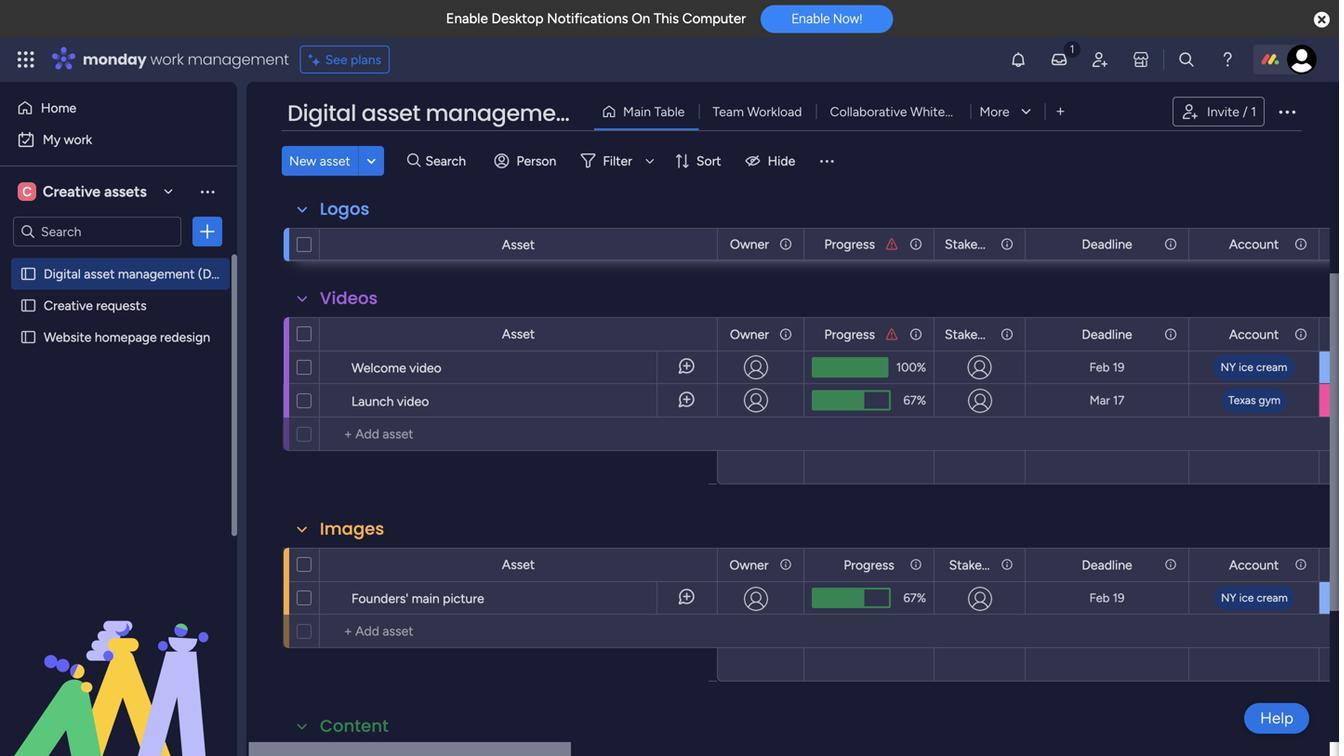Task type: vqa. For each thing, say whether or not it's contained in the screenshot.
the left from
no



Task type: locate. For each thing, give the bounding box(es) containing it.
workspace options image
[[198, 182, 217, 201]]

1 vertical spatial owner
[[730, 326, 769, 342]]

Account field
[[1225, 234, 1284, 254], [1225, 324, 1284, 345]]

ny ice cream
[[1221, 360, 1288, 374]]

2 progress field from the top
[[820, 324, 880, 345]]

0 vertical spatial asset
[[502, 237, 535, 253]]

filter
[[603, 153, 632, 169]]

1 horizontal spatial digital
[[287, 98, 356, 129]]

0 vertical spatial digital asset management (dam)
[[287, 98, 654, 129]]

2 vertical spatial %
[[917, 591, 926, 606]]

0 vertical spatial account
[[1229, 236, 1279, 252]]

hide button
[[738, 146, 807, 176]]

0 vertical spatial account field
[[1225, 234, 1284, 254]]

feb 19
[[1090, 360, 1125, 375]]

creative right c
[[43, 183, 101, 200]]

invite
[[1207, 104, 1240, 120]]

1 stakehoders field from the top
[[940, 234, 1018, 254]]

1 vertical spatial owner field
[[726, 324, 774, 345]]

100%
[[892, 228, 926, 245]]

whiteboard
[[911, 104, 979, 120]]

column information image for deadline
[[1164, 327, 1179, 342]]

there's a configuration issue.
select which status columns will affect the progress calculation image for second progress field from the top
[[885, 327, 899, 342]]

2 horizontal spatial asset
[[362, 98, 420, 129]]

2 there's a configuration issue.
select which status columns will affect the progress calculation image from the top
[[885, 327, 899, 342]]

digital
[[287, 98, 356, 129], [44, 266, 81, 282]]

0 vertical spatial progress
[[825, 236, 875, 252]]

v2 search image
[[407, 150, 421, 171]]

work right monday
[[150, 49, 184, 70]]

(dam) up filter
[[583, 98, 654, 129]]

digital asset management (dam)
[[287, 98, 654, 129], [44, 266, 236, 282]]

help
[[1261, 709, 1294, 728]]

1 vertical spatial options image
[[198, 222, 217, 241]]

public board image
[[20, 265, 37, 283], [20, 297, 37, 314]]

Search in workspace field
[[39, 221, 155, 242]]

enable
[[446, 10, 488, 27], [792, 11, 830, 26]]

options image right 1
[[1276, 100, 1299, 123]]

owner
[[730, 236, 769, 252], [730, 326, 769, 342]]

asset
[[362, 98, 420, 129], [320, 153, 351, 169], [84, 266, 115, 282]]

0 horizontal spatial enable
[[446, 10, 488, 27]]

0 vertical spatial there's a configuration issue.
select which status columns will affect the progress calculation image
[[885, 237, 899, 252]]

1 vertical spatial deadline
[[1082, 326, 1133, 342]]

1 horizontal spatial (dam)
[[583, 98, 654, 129]]

asset right 'new'
[[320, 153, 351, 169]]

(dam) up redesign
[[198, 266, 236, 282]]

1 vertical spatial 67
[[904, 591, 917, 606]]

1 vertical spatial deadline field
[[1077, 324, 1137, 345]]

new
[[289, 153, 317, 169]]

0 vertical spatial digital
[[287, 98, 356, 129]]

video
[[410, 360, 442, 376]]

1 vertical spatial digital asset management (dam)
[[44, 266, 236, 282]]

2 deadline from the top
[[1082, 326, 1133, 342]]

add view image
[[1057, 105, 1065, 118]]

workspace selection element
[[18, 180, 150, 203]]

1 vertical spatial work
[[64, 132, 92, 147]]

options image
[[1276, 100, 1299, 123], [198, 222, 217, 241]]

enable now!
[[792, 11, 863, 26]]

1 deadline field from the top
[[1077, 234, 1137, 254]]

1 horizontal spatial options image
[[1276, 100, 1299, 123]]

Digital asset management (DAM) field
[[283, 98, 654, 129]]

c
[[22, 184, 32, 200]]

this
[[654, 10, 679, 27]]

my
[[43, 132, 61, 147]]

digital asset management (dam) inside list box
[[44, 266, 236, 282]]

1 vertical spatial progress field
[[820, 324, 880, 345]]

website homepage redesign
[[44, 329, 210, 345]]

1 vertical spatial %
[[917, 393, 926, 408]]

2 67 % from the top
[[904, 591, 926, 606]]

welcome video
[[352, 360, 442, 376]]

my work
[[43, 132, 92, 147]]

digital asset management (dam) up "search" field
[[287, 98, 654, 129]]

asset up the angle down image
[[362, 98, 420, 129]]

column information image
[[779, 237, 793, 252], [1000, 327, 1015, 342], [1164, 327, 1179, 342]]

1 enable from the left
[[446, 10, 488, 27]]

account
[[1229, 236, 1279, 252], [1229, 326, 1279, 342]]

2 % from the top
[[917, 393, 926, 408]]

filter button
[[573, 146, 661, 176]]

main table button
[[594, 97, 699, 127]]

enable left now!
[[792, 11, 830, 26]]

100 %
[[896, 360, 926, 375]]

0 vertical spatial stakehoders
[[945, 236, 1018, 252]]

1 vertical spatial (dam)
[[198, 266, 236, 282]]

0 horizontal spatial (dam)
[[198, 266, 236, 282]]

0 vertical spatial stakehoders field
[[940, 234, 1018, 254]]

asset for logos
[[502, 237, 535, 253]]

2 deadline field from the top
[[1077, 324, 1137, 345]]

2 vertical spatial management
[[118, 266, 195, 282]]

lottie animation image
[[0, 568, 237, 756]]

0 vertical spatial deadline field
[[1077, 234, 1137, 254]]

1 vertical spatial asset
[[502, 326, 535, 342]]

management inside field
[[426, 98, 578, 129]]

column information image
[[909, 237, 924, 252], [1000, 237, 1015, 252], [1164, 237, 1179, 252], [1294, 237, 1309, 252], [779, 327, 793, 342], [909, 327, 924, 342], [1294, 327, 1309, 342]]

my work link
[[11, 125, 226, 154]]

(dam)
[[583, 98, 654, 129], [198, 266, 236, 282]]

2 account field from the top
[[1225, 324, 1284, 345]]

0 horizontal spatial digital asset management (dam)
[[44, 266, 236, 282]]

1 horizontal spatial work
[[150, 49, 184, 70]]

0 vertical spatial asset
[[362, 98, 420, 129]]

monday work management
[[83, 49, 289, 70]]

0 vertical spatial owner
[[730, 236, 769, 252]]

Owner field
[[726, 234, 774, 254], [726, 324, 774, 345]]

2 stakehoders from the top
[[945, 326, 1018, 342]]

%
[[917, 360, 926, 375], [917, 393, 926, 408], [917, 591, 926, 606]]

content
[[320, 714, 389, 738]]

1 owner field from the top
[[726, 234, 774, 254]]

1 public board image from the top
[[20, 265, 37, 283]]

creative requests
[[44, 298, 147, 313]]

Progress field
[[820, 234, 880, 254], [820, 324, 880, 345]]

sort button
[[667, 146, 733, 176]]

enable for enable now!
[[792, 11, 830, 26]]

0 vertical spatial 67
[[904, 393, 917, 408]]

1 vertical spatial management
[[426, 98, 578, 129]]

1
[[1251, 104, 1257, 120]]

1 vertical spatial stakehoders field
[[940, 324, 1018, 345]]

home link
[[11, 93, 226, 123]]

new asset
[[289, 153, 351, 169]]

1 % from the top
[[917, 360, 926, 375]]

person button
[[487, 146, 568, 176]]

1 vertical spatial account field
[[1225, 324, 1284, 345]]

options image down workspace options image on the left top of the page
[[198, 222, 217, 241]]

asset
[[502, 237, 535, 253], [502, 326, 535, 342]]

angle down image
[[367, 154, 376, 168]]

deadline
[[1082, 236, 1133, 252], [1082, 326, 1133, 342]]

creative inside workspace selection element
[[43, 183, 101, 200]]

enable inside button
[[792, 11, 830, 26]]

1 there's a configuration issue.
select which status columns will affect the progress calculation image from the top
[[885, 237, 899, 252]]

there's a configuration issue.
select which status columns will affect the progress calculation image
[[885, 237, 899, 252], [885, 327, 899, 342]]

0 vertical spatial (dam)
[[583, 98, 654, 129]]

Deadline field
[[1077, 234, 1137, 254], [1077, 324, 1137, 345]]

1 vertical spatial there's a configuration issue.
select which status columns will affect the progress calculation image
[[885, 327, 899, 342]]

more
[[980, 104, 1010, 120]]

logos
[[320, 197, 370, 221]]

0 horizontal spatial work
[[64, 132, 92, 147]]

my work option
[[11, 125, 226, 154]]

0 vertical spatial %
[[917, 360, 926, 375]]

2 owner field from the top
[[726, 324, 774, 345]]

1 stakehoders from the top
[[945, 236, 1018, 252]]

Stakehoders field
[[940, 234, 1018, 254], [940, 324, 1018, 345]]

creative
[[43, 183, 101, 200], [44, 298, 93, 313]]

main table
[[623, 104, 685, 120]]

1 vertical spatial 67 %
[[904, 591, 926, 606]]

1 67 % from the top
[[904, 393, 926, 408]]

67 %
[[904, 393, 926, 408], [904, 591, 926, 606]]

1 vertical spatial digital
[[44, 266, 81, 282]]

2 vertical spatial asset
[[84, 266, 115, 282]]

option
[[0, 257, 237, 261]]

asset for videos
[[502, 326, 535, 342]]

work inside my work option
[[64, 132, 92, 147]]

john smith image
[[1287, 45, 1317, 74]]

19
[[1113, 360, 1125, 375]]

sort
[[697, 153, 721, 169]]

1 horizontal spatial digital asset management (dam)
[[287, 98, 654, 129]]

1 asset from the top
[[502, 237, 535, 253]]

2 horizontal spatial column information image
[[1164, 327, 1179, 342]]

homepage
[[95, 329, 157, 345]]

creative for creative requests
[[44, 298, 93, 313]]

search everything image
[[1178, 50, 1196, 69]]

2 asset from the top
[[502, 326, 535, 342]]

1 horizontal spatial asset
[[320, 153, 351, 169]]

management inside list box
[[118, 266, 195, 282]]

0 vertical spatial public board image
[[20, 265, 37, 283]]

67
[[904, 393, 917, 408], [904, 591, 917, 606]]

see plans button
[[300, 46, 390, 73]]

work
[[150, 49, 184, 70], [64, 132, 92, 147]]

0 vertical spatial options image
[[1276, 100, 1299, 123]]

there's a configuration issue.
select which status columns will affect the progress calculation image for 1st progress field from the top of the page
[[885, 237, 899, 252]]

0 vertical spatial 67 %
[[904, 393, 926, 408]]

notifications
[[547, 10, 628, 27]]

0 vertical spatial progress field
[[820, 234, 880, 254]]

1 vertical spatial account
[[1229, 326, 1279, 342]]

stakehoders
[[945, 236, 1018, 252], [945, 326, 1018, 342]]

0 vertical spatial owner field
[[726, 234, 774, 254]]

on
[[632, 10, 650, 27]]

enable left desktop
[[446, 10, 488, 27]]

1 vertical spatial progress
[[825, 326, 875, 342]]

digital inside field
[[287, 98, 356, 129]]

see plans
[[325, 52, 382, 67]]

list box
[[0, 254, 237, 604]]

0 vertical spatial work
[[150, 49, 184, 70]]

creative up website
[[44, 298, 93, 313]]

2 enable from the left
[[792, 11, 830, 26]]

digital up new asset "button"
[[287, 98, 356, 129]]

asset inside "button"
[[320, 153, 351, 169]]

/
[[1243, 104, 1248, 120]]

0 vertical spatial management
[[188, 49, 289, 70]]

progress
[[825, 236, 875, 252], [825, 326, 875, 342]]

Content field
[[315, 714, 393, 739]]

management
[[188, 49, 289, 70], [426, 98, 578, 129], [118, 266, 195, 282]]

digital up the creative requests
[[44, 266, 81, 282]]

digital asset management (dam) inside field
[[287, 98, 654, 129]]

work for monday
[[150, 49, 184, 70]]

invite members image
[[1091, 50, 1110, 69]]

ice
[[1239, 360, 1254, 374]]

2 public board image from the top
[[20, 297, 37, 314]]

1 vertical spatial asset
[[320, 153, 351, 169]]

see
[[325, 52, 348, 67]]

2 progress from the top
[[825, 326, 875, 342]]

1 horizontal spatial column information image
[[1000, 327, 1015, 342]]

1 vertical spatial public board image
[[20, 297, 37, 314]]

computer
[[683, 10, 746, 27]]

1 vertical spatial stakehoders
[[945, 326, 1018, 342]]

deadline for 2nd deadline field from the bottom
[[1082, 236, 1133, 252]]

digital asset management (dam) up requests
[[44, 266, 236, 282]]

0 vertical spatial deadline
[[1082, 236, 1133, 252]]

update feed image
[[1050, 50, 1069, 69]]

1 deadline from the top
[[1082, 236, 1133, 252]]

1 horizontal spatial enable
[[792, 11, 830, 26]]

1 vertical spatial creative
[[44, 298, 93, 313]]

1 progress from the top
[[825, 236, 875, 252]]

0 vertical spatial creative
[[43, 183, 101, 200]]

asset up the creative requests
[[84, 266, 115, 282]]

work right my
[[64, 132, 92, 147]]



Task type: describe. For each thing, give the bounding box(es) containing it.
3 % from the top
[[917, 591, 926, 606]]

help image
[[1219, 50, 1237, 69]]

images
[[320, 517, 384, 541]]

home option
[[11, 93, 226, 123]]

collaborative whiteboard button
[[816, 97, 979, 127]]

dapulse close image
[[1314, 11, 1330, 30]]

1 account from the top
[[1229, 236, 1279, 252]]

deadline for 1st deadline field from the bottom
[[1082, 326, 1133, 342]]

home
[[41, 100, 76, 116]]

2 67 from the top
[[904, 591, 917, 606]]

table
[[654, 104, 685, 120]]

menu image
[[818, 152, 836, 170]]

0 horizontal spatial asset
[[84, 266, 115, 282]]

redesign
[[160, 329, 210, 345]]

website
[[44, 329, 92, 345]]

cream
[[1257, 360, 1288, 374]]

2 owner from the top
[[730, 326, 769, 342]]

1 account field from the top
[[1225, 234, 1284, 254]]

100
[[896, 360, 917, 375]]

enable for enable desktop notifications on this computer
[[446, 10, 488, 27]]

collaborative
[[830, 104, 907, 120]]

plans
[[351, 52, 382, 67]]

arrow down image
[[639, 150, 661, 172]]

enable desktop notifications on this computer
[[446, 10, 746, 27]]

requests
[[96, 298, 147, 313]]

0 horizontal spatial digital
[[44, 266, 81, 282]]

monday marketplace image
[[1132, 50, 1151, 69]]

Videos field
[[315, 286, 383, 311]]

1 progress field from the top
[[820, 234, 880, 254]]

(dam) inside field
[[583, 98, 654, 129]]

creative for creative assets
[[43, 183, 101, 200]]

invite / 1
[[1207, 104, 1257, 120]]

team workload button
[[699, 97, 816, 127]]

new asset button
[[282, 146, 358, 176]]

public board image for digital asset management (dam)
[[20, 265, 37, 283]]

workspace image
[[18, 181, 36, 202]]

ny
[[1221, 360, 1236, 374]]

(dam) inside list box
[[198, 266, 236, 282]]

select product image
[[17, 50, 35, 69]]

videos
[[320, 286, 378, 310]]

now!
[[833, 11, 863, 26]]

Logos field
[[315, 197, 374, 221]]

team workload
[[713, 104, 802, 120]]

hide
[[768, 153, 796, 169]]

more button
[[971, 97, 1045, 127]]

workload
[[747, 104, 802, 120]]

welcome
[[352, 360, 406, 376]]

feb
[[1090, 360, 1110, 375]]

desktop
[[492, 10, 544, 27]]

main
[[623, 104, 651, 120]]

asset inside field
[[362, 98, 420, 129]]

enable now! button
[[761, 5, 893, 33]]

public board image
[[20, 328, 37, 346]]

Search field
[[421, 148, 477, 174]]

work for my
[[64, 132, 92, 147]]

help button
[[1245, 703, 1310, 734]]

column information image for stakehoders
[[1000, 327, 1015, 342]]

assets
[[104, 183, 147, 200]]

list box containing digital asset management (dam)
[[0, 254, 237, 604]]

team
[[713, 104, 744, 120]]

1 image
[[1064, 38, 1081, 59]]

stakehoders for first "stakehoders" field from the bottom
[[945, 326, 1018, 342]]

collaborative whiteboard
[[830, 104, 979, 120]]

creative assets
[[43, 183, 147, 200]]

notifications image
[[1009, 50, 1028, 69]]

2 account from the top
[[1229, 326, 1279, 342]]

stakehoders for 1st "stakehoders" field from the top
[[945, 236, 1018, 252]]

Images field
[[315, 517, 389, 541]]

1 67 from the top
[[904, 393, 917, 408]]

2 stakehoders field from the top
[[940, 324, 1018, 345]]

0 horizontal spatial options image
[[198, 222, 217, 241]]

invite / 1 button
[[1173, 97, 1265, 127]]

1 owner from the top
[[730, 236, 769, 252]]

monday
[[83, 49, 147, 70]]

public board image for creative requests
[[20, 297, 37, 314]]

0 horizontal spatial column information image
[[779, 237, 793, 252]]

lottie animation element
[[0, 568, 237, 756]]

person
[[517, 153, 557, 169]]



